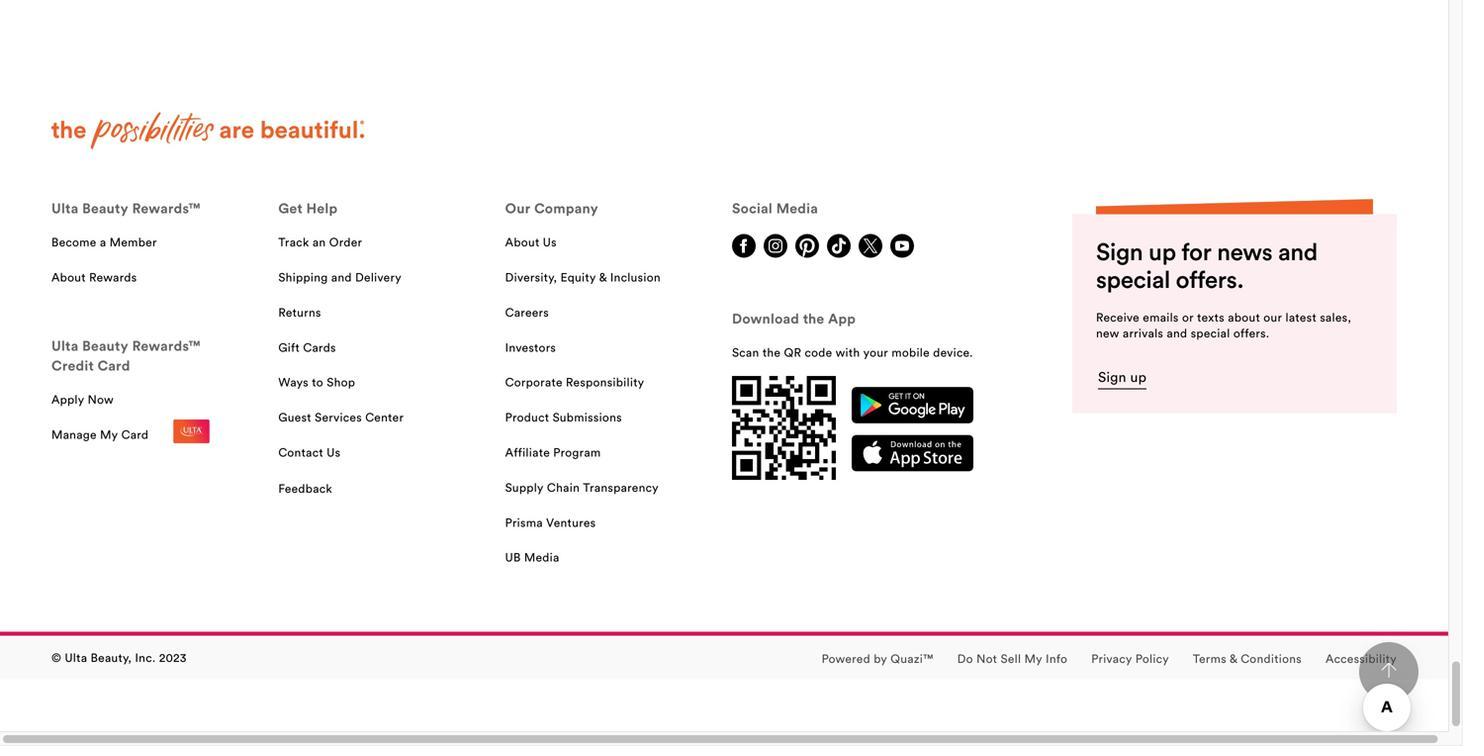 Task type: describe. For each thing, give the bounding box(es) containing it.
0 vertical spatial my
[[100, 427, 118, 442]]

about us link
[[505, 234, 557, 253]]

manage
[[51, 427, 97, 442]]

playstore image
[[852, 387, 974, 423]]

product
[[505, 410, 549, 425]]

receive emails or texts about our latest sales, new arrivals and special offers.
[[1096, 310, 1352, 340]]

powered by quazi™ link
[[822, 651, 934, 669]]

powered
[[822, 651, 871, 666]]

gift cards link
[[278, 339, 336, 358]]

download
[[732, 310, 800, 327]]

media for ub media
[[524, 550, 560, 565]]

diversity, equity & inclusion link
[[505, 269, 661, 288]]

about for about rewards
[[51, 270, 86, 284]]

contact us link
[[278, 444, 341, 463]]

my inside button
[[1025, 651, 1043, 666]]

prisma ventures link
[[505, 514, 596, 533]]

offers. inside receive emails or texts about our latest sales, new arrivals and special offers.
[[1234, 326, 1270, 340]]

about
[[1228, 310, 1261, 325]]

powered by quazi™
[[822, 651, 934, 666]]

responsibility
[[566, 375, 645, 390]]

appstore image
[[852, 435, 974, 472]]

social media
[[732, 199, 818, 217]]

do
[[958, 651, 973, 666]]

us for about us
[[543, 235, 557, 249]]

latest
[[1286, 310, 1317, 325]]

texts
[[1197, 310, 1225, 325]]

guest services center
[[278, 410, 404, 425]]

twitter image
[[859, 234, 883, 258]]

by
[[874, 651, 888, 666]]

about for about us
[[505, 235, 540, 249]]

feedback
[[278, 481, 333, 496]]

pinterest image
[[796, 234, 819, 258]]

ulta for ulta beauty rewards™
[[51, 199, 79, 217]]

ub media link
[[505, 549, 560, 569]]

2023
[[159, 650, 187, 665]]

track
[[278, 235, 309, 249]]

beauty,
[[91, 650, 132, 665]]

do not sell my info
[[958, 651, 1068, 666]]

become
[[51, 235, 97, 249]]

become a member
[[51, 235, 157, 249]]

our
[[505, 199, 531, 217]]

rewards™ for ulta beauty rewards™
[[132, 199, 201, 217]]

corporate responsibility link
[[505, 374, 645, 393]]

the for scan
[[763, 345, 781, 360]]

q r code image
[[732, 376, 836, 480]]

guest services center link
[[278, 409, 404, 428]]

apply
[[51, 392, 84, 407]]

ub media
[[505, 550, 560, 565]]

our company
[[505, 199, 599, 217]]

credit
[[51, 357, 94, 374]]

about rewards
[[51, 270, 137, 284]]

with
[[836, 345, 860, 360]]

or
[[1182, 310, 1194, 325]]

contact us
[[278, 445, 341, 460]]

prisma
[[505, 515, 543, 530]]

chain
[[547, 480, 580, 495]]

transparency
[[583, 480, 659, 495]]

the for download
[[803, 310, 825, 327]]

terms & conditions
[[1193, 651, 1302, 666]]

info
[[1046, 651, 1068, 666]]

corporate
[[505, 375, 563, 390]]

1 horizontal spatial &
[[1230, 651, 1238, 666]]

not
[[977, 651, 998, 666]]

sign for sign up for news and special offers.
[[1096, 237, 1143, 267]]

guest
[[278, 410, 312, 425]]

qr
[[784, 345, 802, 360]]

sales,
[[1320, 310, 1352, 325]]

gift
[[278, 340, 300, 355]]

arrivals
[[1123, 326, 1164, 340]]

accessibility link
[[1326, 651, 1397, 669]]

about us
[[505, 235, 557, 249]]

conditions
[[1241, 651, 1302, 666]]

help
[[306, 199, 338, 217]]

sell
[[1001, 651, 1021, 666]]

social
[[732, 199, 773, 217]]

offers. inside sign up for news and special offers.
[[1176, 264, 1244, 294]]

shop
[[327, 375, 355, 390]]

facebook image
[[732, 234, 756, 258]]

shipping and delivery link
[[278, 269, 402, 288]]

privacy
[[1092, 651, 1133, 666]]

corporate responsibility
[[505, 375, 645, 390]]

and inside receive emails or texts about our latest sales, new arrivals and special offers.
[[1167, 326, 1188, 340]]

2 vertical spatial ulta
[[65, 650, 87, 665]]

center
[[365, 410, 404, 425]]

inclusion
[[610, 270, 661, 284]]

0 horizontal spatial &
[[599, 270, 607, 284]]

affiliate
[[505, 445, 550, 460]]

supply
[[505, 480, 544, 495]]

rewards™ for ulta beauty rewards™ credit card
[[132, 337, 201, 355]]

special inside receive emails or texts about our latest sales, new arrivals and special offers.
[[1191, 326, 1231, 340]]

program
[[553, 445, 601, 460]]

card inside ulta beauty rewards™ credit card
[[98, 357, 130, 374]]

affiliate program link
[[505, 444, 601, 463]]

sign up for news and special offers.
[[1096, 237, 1318, 294]]

feedback button
[[278, 479, 333, 499]]

download the app
[[732, 310, 856, 327]]

instagram image
[[764, 234, 788, 258]]

emails
[[1143, 310, 1179, 325]]

member
[[110, 235, 157, 249]]

supply chain transparency link
[[505, 479, 659, 498]]

diversity, equity & inclusion
[[505, 270, 661, 284]]

services
[[315, 410, 362, 425]]



Task type: vqa. For each thing, say whether or not it's contained in the screenshot.
Youtube icon
yes



Task type: locate. For each thing, give the bounding box(es) containing it.
1 vertical spatial offers.
[[1234, 326, 1270, 340]]

product submissions
[[505, 410, 622, 425]]

1 beauty from the top
[[82, 199, 129, 217]]

0 vertical spatial ulta
[[51, 199, 79, 217]]

up inside sign up for news and special offers.
[[1149, 237, 1176, 267]]

beauty inside ulta beauty rewards™ credit card
[[82, 337, 129, 355]]

1 vertical spatial and
[[331, 270, 352, 284]]

shipping
[[278, 270, 328, 284]]

2 horizontal spatial and
[[1278, 237, 1318, 267]]

ub
[[505, 550, 521, 565]]

an
[[313, 235, 326, 249]]

media for social media
[[776, 199, 818, 217]]

media up pinterest icon
[[776, 199, 818, 217]]

manage my card link
[[51, 419, 210, 446]]

receive
[[1096, 310, 1140, 325]]

0 vertical spatial media
[[776, 199, 818, 217]]

beauty for ulta beauty rewards™ credit card
[[82, 337, 129, 355]]

sign up
[[1098, 368, 1147, 386]]

0 horizontal spatial us
[[327, 445, 341, 460]]

rewards™
[[132, 199, 201, 217], [132, 337, 201, 355]]

app
[[828, 310, 856, 327]]

rewards™ down 'rewards'
[[132, 337, 201, 355]]

1 vertical spatial my
[[1025, 651, 1043, 666]]

us
[[543, 235, 557, 249], [327, 445, 341, 460]]

about rewards link
[[51, 269, 137, 288]]

1 horizontal spatial my
[[1025, 651, 1043, 666]]

0 vertical spatial beauty
[[82, 199, 129, 217]]

careers
[[505, 305, 549, 319]]

1 vertical spatial special
[[1191, 326, 1231, 340]]

&
[[599, 270, 607, 284], [1230, 651, 1238, 666]]

sign down new
[[1098, 368, 1127, 386]]

device.
[[933, 345, 973, 360]]

media right the ub
[[524, 550, 560, 565]]

1 horizontal spatial up
[[1149, 237, 1176, 267]]

and inside shipping and delivery link
[[331, 270, 352, 284]]

track an order link
[[278, 234, 362, 253]]

tiktok image
[[827, 234, 851, 258]]

delivery
[[355, 270, 402, 284]]

& right terms
[[1230, 651, 1238, 666]]

sign up for news and special offers. footer
[[0, 111, 1449, 679]]

ulta
[[51, 199, 79, 217], [51, 337, 79, 355], [65, 650, 87, 665]]

2 beauty from the top
[[82, 337, 129, 355]]

up for sign up
[[1130, 368, 1147, 386]]

0 vertical spatial up
[[1149, 237, 1176, 267]]

1 vertical spatial up
[[1130, 368, 1147, 386]]

about down our
[[505, 235, 540, 249]]

0 horizontal spatial media
[[524, 550, 560, 565]]

back to top image
[[1381, 662, 1397, 678]]

©
[[51, 650, 62, 665]]

up left the for
[[1149, 237, 1176, 267]]

new
[[1096, 326, 1120, 340]]

my right manage
[[100, 427, 118, 442]]

a
[[100, 235, 106, 249]]

contact
[[278, 445, 324, 460]]

shipping and delivery
[[278, 270, 402, 284]]

your
[[864, 345, 889, 360]]

1 rewards™ from the top
[[132, 199, 201, 217]]

apply now link
[[51, 391, 114, 410]]

1 horizontal spatial about
[[505, 235, 540, 249]]

returns link
[[278, 304, 321, 323]]

0 horizontal spatial the
[[763, 345, 781, 360]]

1 horizontal spatial us
[[543, 235, 557, 249]]

prisma ventures
[[505, 515, 596, 530]]

card left ultamaterewardscreditcard image
[[121, 427, 149, 442]]

my right sell
[[1025, 651, 1043, 666]]

offers. up texts
[[1176, 264, 1244, 294]]

sign up link
[[1098, 368, 1147, 389]]

cards
[[303, 340, 336, 355]]

ulta up become
[[51, 199, 79, 217]]

and right the news
[[1278, 237, 1318, 267]]

special down texts
[[1191, 326, 1231, 340]]

1 vertical spatial rewards™
[[132, 337, 201, 355]]

rewards™ up member
[[132, 199, 201, 217]]

0 vertical spatial and
[[1278, 237, 1318, 267]]

beauty up become a member
[[82, 199, 129, 217]]

0 vertical spatial sign
[[1096, 237, 1143, 267]]

up down arrivals
[[1130, 368, 1147, 386]]

1 horizontal spatial special
[[1191, 326, 1231, 340]]

supply chain transparency
[[505, 480, 659, 495]]

special inside sign up for news and special offers.
[[1096, 264, 1171, 294]]

2 vertical spatial and
[[1167, 326, 1188, 340]]

track an order
[[278, 235, 362, 249]]

0 horizontal spatial about
[[51, 270, 86, 284]]

1 vertical spatial ulta
[[51, 337, 79, 355]]

ways to shop link
[[278, 374, 355, 393]]

returns
[[278, 305, 321, 319]]

our
[[1264, 310, 1283, 325]]

special
[[1096, 264, 1171, 294], [1191, 326, 1231, 340]]

media
[[776, 199, 818, 217], [524, 550, 560, 565]]

sign up receive
[[1096, 237, 1143, 267]]

the left app
[[803, 310, 825, 327]]

1 vertical spatial card
[[121, 427, 149, 442]]

0 vertical spatial special
[[1096, 264, 1171, 294]]

inc.
[[135, 650, 156, 665]]

sign for sign up
[[1098, 368, 1127, 386]]

us for contact us
[[327, 445, 341, 460]]

1 vertical spatial beauty
[[82, 337, 129, 355]]

the left qr
[[763, 345, 781, 360]]

1 vertical spatial sign
[[1098, 368, 1127, 386]]

quazi™
[[891, 651, 934, 666]]

rewards™ inside ulta beauty rewards™ credit card
[[132, 337, 201, 355]]

card inside manage my card link
[[121, 427, 149, 442]]

submissions
[[553, 410, 622, 425]]

beauty for ulta beauty rewards™
[[82, 199, 129, 217]]

ulta beauty rewards™
[[51, 199, 201, 217]]

offers. down about
[[1234, 326, 1270, 340]]

1 vertical spatial us
[[327, 445, 341, 460]]

manage my card
[[51, 427, 149, 442]]

1 horizontal spatial media
[[776, 199, 818, 217]]

0 vertical spatial the
[[803, 310, 825, 327]]

0 vertical spatial card
[[98, 357, 130, 374]]

media inside "link"
[[524, 550, 560, 565]]

© ulta beauty, inc. 2023
[[51, 650, 187, 665]]

rewards
[[89, 270, 137, 284]]

for
[[1182, 237, 1212, 267]]

beauty up credit
[[82, 337, 129, 355]]

about down become
[[51, 270, 86, 284]]

card up the now in the bottom of the page
[[98, 357, 130, 374]]

0 vertical spatial us
[[543, 235, 557, 249]]

card
[[98, 357, 130, 374], [121, 427, 149, 442]]

get help
[[278, 199, 338, 217]]

careers link
[[505, 304, 549, 323]]

ventures
[[546, 515, 596, 530]]

and down order
[[331, 270, 352, 284]]

the
[[803, 310, 825, 327], [763, 345, 781, 360]]

mobile
[[892, 345, 930, 360]]

the possibilities are beautiful image
[[51, 111, 365, 150]]

gift cards
[[278, 340, 336, 355]]

0 vertical spatial about
[[505, 235, 540, 249]]

up for sign up for news and special offers.
[[1149, 237, 1176, 267]]

ulta beauty rewards™ credit card
[[51, 337, 201, 374]]

accessibility
[[1326, 651, 1397, 666]]

1 horizontal spatial and
[[1167, 326, 1188, 340]]

& right equity
[[599, 270, 607, 284]]

to
[[312, 375, 323, 390]]

1 vertical spatial the
[[763, 345, 781, 360]]

special up receive
[[1096, 264, 1171, 294]]

terms
[[1193, 651, 1227, 666]]

0 vertical spatial offers.
[[1176, 264, 1244, 294]]

become a member link
[[51, 234, 157, 253]]

terms & conditions link
[[1193, 651, 1302, 669]]

policy
[[1136, 651, 1169, 666]]

0 vertical spatial rewards™
[[132, 199, 201, 217]]

0 horizontal spatial and
[[331, 270, 352, 284]]

ulta inside ulta beauty rewards™ credit card
[[51, 337, 79, 355]]

investors
[[505, 340, 556, 355]]

ultamaterewardscreditcard image
[[172, 419, 210, 443]]

us right contact
[[327, 445, 341, 460]]

ulta right ©
[[65, 650, 87, 665]]

1 vertical spatial &
[[1230, 651, 1238, 666]]

and down the or
[[1167, 326, 1188, 340]]

0 horizontal spatial up
[[1130, 368, 1147, 386]]

and
[[1278, 237, 1318, 267], [331, 270, 352, 284], [1167, 326, 1188, 340]]

about
[[505, 235, 540, 249], [51, 270, 86, 284]]

1 horizontal spatial the
[[803, 310, 825, 327]]

up
[[1149, 237, 1176, 267], [1130, 368, 1147, 386]]

0 vertical spatial &
[[599, 270, 607, 284]]

get
[[278, 199, 303, 217]]

2 rewards™ from the top
[[132, 337, 201, 355]]

us down our company
[[543, 235, 557, 249]]

ulta up credit
[[51, 337, 79, 355]]

0 horizontal spatial my
[[100, 427, 118, 442]]

diversity,
[[505, 270, 557, 284]]

and inside sign up for news and special offers.
[[1278, 237, 1318, 267]]

sign inside sign up for news and special offers.
[[1096, 237, 1143, 267]]

product submissions link
[[505, 409, 622, 428]]

youtube image
[[891, 234, 914, 258]]

ulta for ulta beauty rewards™ credit card
[[51, 337, 79, 355]]

now
[[88, 392, 114, 407]]

do not sell my info button
[[958, 651, 1068, 670]]

1 vertical spatial about
[[51, 270, 86, 284]]

1 vertical spatial media
[[524, 550, 560, 565]]

affiliate program
[[505, 445, 601, 460]]

code
[[805, 345, 833, 360]]

ways
[[278, 375, 309, 390]]

0 horizontal spatial special
[[1096, 264, 1171, 294]]



